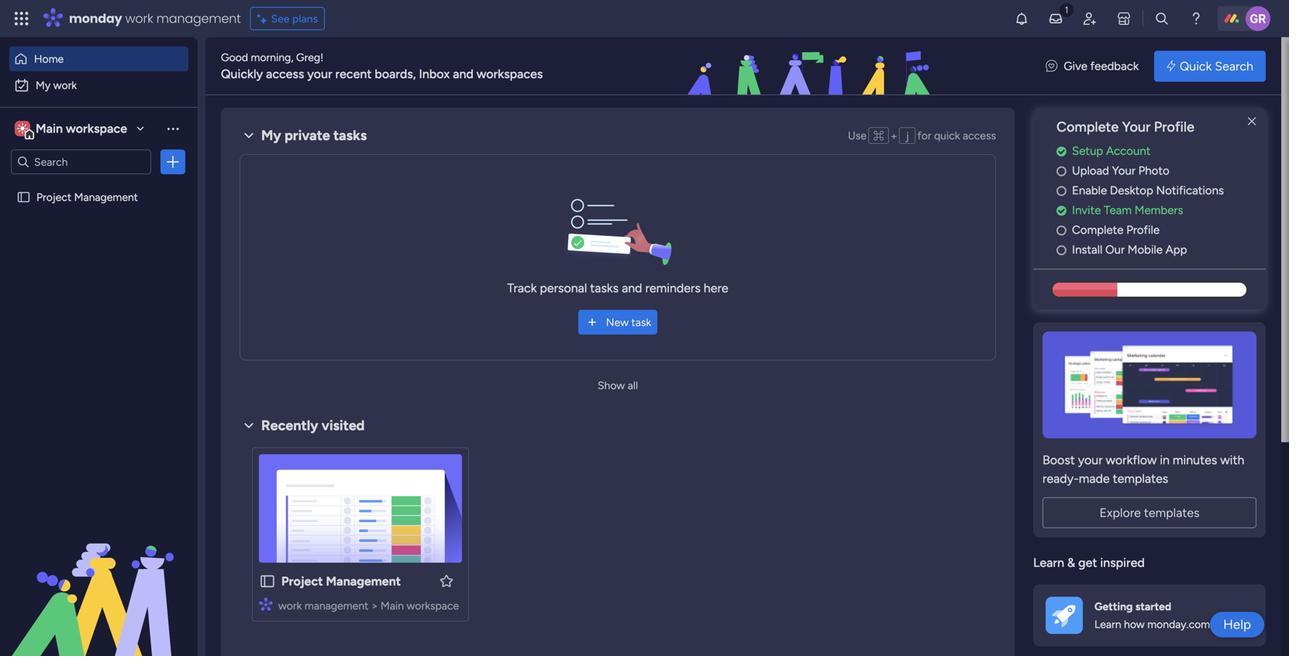 Task type: vqa. For each thing, say whether or not it's contained in the screenshot.
Private Board ICON
no



Task type: locate. For each thing, give the bounding box(es) containing it.
0 vertical spatial lottie animation element
[[595, 37, 1031, 96]]

1 vertical spatial profile
[[1127, 223, 1160, 237]]

your
[[307, 67, 332, 81], [1079, 453, 1103, 468]]

0 horizontal spatial and
[[453, 67, 474, 81]]

0 vertical spatial access
[[266, 67, 304, 81]]

option
[[0, 183, 198, 187]]

mobile
[[1128, 243, 1163, 257]]

project for public board image
[[36, 191, 71, 204]]

give feedback
[[1064, 59, 1140, 73]]

2 circle o image from the top
[[1057, 225, 1067, 236]]

0 vertical spatial profile
[[1155, 119, 1195, 135]]

1 vertical spatial management
[[326, 575, 401, 590]]

project right public board image
[[36, 191, 71, 204]]

management up good
[[156, 10, 241, 27]]

0 vertical spatial your
[[307, 67, 332, 81]]

templates down workflow
[[1114, 472, 1169, 487]]

1 horizontal spatial management
[[305, 600, 369, 613]]

new task button
[[578, 310, 658, 335], [578, 310, 658, 335]]

recently visited
[[261, 418, 365, 434]]

circle o image up check circle image
[[1057, 185, 1067, 197]]

your down greg!
[[307, 67, 332, 81]]

profile up setup account link
[[1155, 119, 1195, 135]]

1 circle o image from the top
[[1057, 185, 1067, 197]]

0 horizontal spatial my
[[36, 79, 51, 92]]

0 vertical spatial your
[[1123, 119, 1151, 135]]

access down 'morning,'
[[266, 67, 304, 81]]

our
[[1106, 243, 1126, 257]]

dapulse x slim image
[[1243, 112, 1262, 131]]

setup account link
[[1057, 143, 1267, 160]]

home link
[[9, 47, 188, 71]]

1 vertical spatial access
[[963, 129, 997, 142]]

0 horizontal spatial main
[[36, 121, 63, 136]]

ready-
[[1043, 472, 1080, 487]]

project management for public board icon
[[282, 575, 401, 590]]

1 horizontal spatial workspace
[[407, 600, 459, 613]]

+
[[891, 129, 898, 143]]

my inside "option"
[[36, 79, 51, 92]]

feedback
[[1091, 59, 1140, 73]]

1 horizontal spatial access
[[963, 129, 997, 142]]

1 vertical spatial your
[[1113, 164, 1136, 178]]

select product image
[[14, 11, 29, 26]]

1 vertical spatial circle o image
[[1057, 225, 1067, 236]]

1 horizontal spatial project
[[282, 575, 323, 590]]

your inside 'good morning, greg! quickly access your recent boards, inbox and workspaces'
[[307, 67, 332, 81]]

main right the >
[[381, 600, 404, 613]]

management down search in workspace field
[[74, 191, 138, 204]]

1 vertical spatial lottie animation image
[[0, 500, 198, 657]]

tasks right private
[[334, 127, 367, 144]]

check circle image
[[1057, 205, 1067, 217]]

0 horizontal spatial learn
[[1034, 556, 1065, 571]]

⌘
[[874, 129, 885, 143]]

1 horizontal spatial lottie animation image
[[595, 37, 1031, 96]]

0 horizontal spatial management
[[74, 191, 138, 204]]

explore
[[1100, 506, 1142, 521]]

1 horizontal spatial main
[[381, 600, 404, 613]]

1 vertical spatial my
[[261, 127, 281, 144]]

0 vertical spatial circle o image
[[1057, 165, 1067, 177]]

0 vertical spatial complete
[[1057, 119, 1119, 135]]

project right public board icon
[[282, 575, 323, 590]]

1 horizontal spatial your
[[1079, 453, 1103, 468]]

project management up work management > main workspace
[[282, 575, 401, 590]]

1 horizontal spatial and
[[622, 281, 643, 296]]

Search in workspace field
[[33, 153, 130, 171]]

getting started learn how monday.com works
[[1095, 601, 1242, 632]]

1 vertical spatial project
[[282, 575, 323, 590]]

your up made
[[1079, 453, 1103, 468]]

lottie animation element
[[595, 37, 1031, 96], [0, 500, 198, 657]]

tasks up new
[[591, 281, 619, 296]]

1 vertical spatial templates
[[1145, 506, 1200, 521]]

circle o image inside 'complete profile' link
[[1057, 225, 1067, 236]]

good morning, greg! quickly access your recent boards, inbox and workspaces
[[221, 51, 543, 81]]

1 horizontal spatial learn
[[1095, 619, 1122, 632]]

1 horizontal spatial my
[[261, 127, 281, 144]]

main workspace
[[36, 121, 127, 136]]

monday
[[69, 10, 122, 27]]

0 vertical spatial workspace
[[66, 121, 127, 136]]

public board image
[[16, 190, 31, 205]]

your inside boost your workflow in minutes with ready-made templates
[[1079, 453, 1103, 468]]

circle o image left install
[[1057, 245, 1067, 256]]

work
[[125, 10, 153, 27], [53, 79, 77, 92], [278, 600, 302, 613]]

0 horizontal spatial project
[[36, 191, 71, 204]]

circle o image inside enable desktop notifications link
[[1057, 185, 1067, 197]]

see plans button
[[250, 7, 325, 30]]

0 vertical spatial project management
[[36, 191, 138, 204]]

access right quick
[[963, 129, 997, 142]]

1 horizontal spatial lottie animation element
[[595, 37, 1031, 96]]

track
[[508, 281, 537, 296]]

started
[[1136, 601, 1172, 614]]

0 horizontal spatial management
[[156, 10, 241, 27]]

minutes
[[1174, 453, 1218, 468]]

work for my
[[53, 79, 77, 92]]

2 circle o image from the top
[[1057, 245, 1067, 256]]

workspace
[[66, 121, 127, 136], [407, 600, 459, 613]]

1 horizontal spatial management
[[326, 575, 401, 590]]

0 vertical spatial tasks
[[334, 127, 367, 144]]

install our mobile app link
[[1057, 241, 1267, 259]]

management inside list box
[[74, 191, 138, 204]]

0 horizontal spatial lottie animation element
[[0, 500, 198, 657]]

my work
[[36, 79, 77, 92]]

management
[[74, 191, 138, 204], [326, 575, 401, 590]]

templates inside boost your workflow in minutes with ready-made templates
[[1114, 472, 1169, 487]]

learn & get inspired
[[1034, 556, 1146, 571]]

1 horizontal spatial project management
[[282, 575, 401, 590]]

upload your photo link
[[1057, 162, 1267, 180]]

1 vertical spatial work
[[53, 79, 77, 92]]

0 vertical spatial management
[[74, 191, 138, 204]]

0 vertical spatial main
[[36, 121, 63, 136]]

your down account at the top right
[[1113, 164, 1136, 178]]

notifications image
[[1015, 11, 1030, 26]]

how
[[1125, 619, 1145, 632]]

0 vertical spatial my
[[36, 79, 51, 92]]

new task
[[606, 316, 652, 329]]

1 horizontal spatial work
[[125, 10, 153, 27]]

circle o image for complete
[[1057, 225, 1067, 236]]

complete up setup
[[1057, 119, 1119, 135]]

1 vertical spatial your
[[1079, 453, 1103, 468]]

project management down search in workspace field
[[36, 191, 138, 204]]

0 horizontal spatial tasks
[[334, 127, 367, 144]]

circle o image
[[1057, 165, 1067, 177], [1057, 245, 1067, 256]]

and right inbox at the left
[[453, 67, 474, 81]]

show all
[[598, 379, 638, 392]]

enable
[[1073, 184, 1108, 198]]

for
[[918, 129, 932, 142]]

templates image image
[[1048, 332, 1253, 439]]

0 vertical spatial templates
[[1114, 472, 1169, 487]]

0 vertical spatial work
[[125, 10, 153, 27]]

circle o image for install
[[1057, 245, 1067, 256]]

1 vertical spatial learn
[[1095, 619, 1122, 632]]

here
[[704, 281, 729, 296]]

management
[[156, 10, 241, 27], [305, 600, 369, 613]]

and
[[453, 67, 474, 81], [622, 281, 643, 296]]

0 horizontal spatial access
[[266, 67, 304, 81]]

project management inside list box
[[36, 191, 138, 204]]

0 horizontal spatial workspace
[[66, 121, 127, 136]]

use
[[848, 129, 867, 142]]

add to favorites image
[[439, 574, 455, 590]]

complete your profile
[[1057, 119, 1195, 135]]

workspace down add to favorites image
[[407, 600, 459, 613]]

project
[[36, 191, 71, 204], [282, 575, 323, 590]]

management left the >
[[305, 600, 369, 613]]

circle o image down check circle icon
[[1057, 165, 1067, 177]]

my for my private tasks
[[261, 127, 281, 144]]

0 horizontal spatial work
[[53, 79, 77, 92]]

profile
[[1155, 119, 1195, 135], [1127, 223, 1160, 237]]

circle o image
[[1057, 185, 1067, 197], [1057, 225, 1067, 236]]

help button
[[1211, 613, 1265, 638]]

circle o image inside install our mobile app link
[[1057, 245, 1067, 256]]

project management
[[36, 191, 138, 204], [282, 575, 401, 590]]

circle o image down check circle image
[[1057, 225, 1067, 236]]

explore templates button
[[1043, 498, 1257, 529]]

0 horizontal spatial project management
[[36, 191, 138, 204]]

show all button
[[592, 373, 645, 398]]

complete up install
[[1073, 223, 1124, 237]]

close recently visited image
[[240, 417, 258, 436]]

0 vertical spatial learn
[[1034, 556, 1065, 571]]

1 vertical spatial tasks
[[591, 281, 619, 296]]

project inside list box
[[36, 191, 71, 204]]

my down home
[[36, 79, 51, 92]]

⌘ +
[[874, 129, 898, 143]]

0 horizontal spatial your
[[307, 67, 332, 81]]

search
[[1216, 59, 1254, 74]]

and up new task
[[622, 281, 643, 296]]

profile up mobile
[[1127, 223, 1160, 237]]

personal
[[540, 281, 587, 296]]

0 vertical spatial project
[[36, 191, 71, 204]]

get
[[1079, 556, 1098, 571]]

tasks for personal
[[591, 281, 619, 296]]

tasks
[[334, 127, 367, 144], [591, 281, 619, 296]]

all
[[628, 379, 638, 392]]

boards,
[[375, 67, 416, 81]]

your for photo
[[1113, 164, 1136, 178]]

templates right 'explore'
[[1145, 506, 1200, 521]]

access
[[266, 67, 304, 81], [963, 129, 997, 142]]

1 vertical spatial and
[[622, 281, 643, 296]]

1 vertical spatial circle o image
[[1057, 245, 1067, 256]]

workspace image
[[15, 120, 30, 137], [17, 120, 28, 137]]

quick search
[[1180, 59, 1254, 74]]

lottie animation image
[[595, 37, 1031, 96], [0, 500, 198, 657]]

learn left the &
[[1034, 556, 1065, 571]]

2 horizontal spatial work
[[278, 600, 302, 613]]

morning,
[[251, 51, 294, 64]]

my work option
[[9, 73, 188, 98]]

your up account at the top right
[[1123, 119, 1151, 135]]

1 vertical spatial project management
[[282, 575, 401, 590]]

workspace up search in workspace field
[[66, 121, 127, 136]]

my
[[36, 79, 51, 92], [261, 127, 281, 144]]

work inside "option"
[[53, 79, 77, 92]]

0 horizontal spatial lottie animation image
[[0, 500, 198, 657]]

0 vertical spatial circle o image
[[1057, 185, 1067, 197]]

management up work management > main workspace
[[326, 575, 401, 590]]

app
[[1166, 243, 1188, 257]]

1 image
[[1060, 1, 1074, 18]]

circle o image for enable
[[1057, 185, 1067, 197]]

0 vertical spatial and
[[453, 67, 474, 81]]

1 vertical spatial complete
[[1073, 223, 1124, 237]]

learn down getting
[[1095, 619, 1122, 632]]

templates inside button
[[1145, 506, 1200, 521]]

v2 bolt switch image
[[1167, 58, 1177, 75]]

complete for complete profile
[[1073, 223, 1124, 237]]

1 horizontal spatial tasks
[[591, 281, 619, 296]]

my right close my private tasks image
[[261, 127, 281, 144]]

main
[[36, 121, 63, 136], [381, 600, 404, 613]]

main down my work
[[36, 121, 63, 136]]

complete
[[1057, 119, 1119, 135], [1073, 223, 1124, 237]]

circle o image inside upload your photo link
[[1057, 165, 1067, 177]]

1 circle o image from the top
[[1057, 165, 1067, 177]]

with
[[1221, 453, 1245, 468]]

templates
[[1114, 472, 1169, 487], [1145, 506, 1200, 521]]



Task type: describe. For each thing, give the bounding box(es) containing it.
options image
[[165, 154, 181, 170]]

>
[[371, 600, 378, 613]]

close my private tasks image
[[240, 126, 258, 145]]

inbox
[[419, 67, 450, 81]]

quickly
[[221, 67, 263, 81]]

boost your workflow in minutes with ready-made templates
[[1043, 453, 1245, 487]]

complete profile
[[1073, 223, 1160, 237]]

upload your photo
[[1073, 164, 1170, 178]]

monday.com
[[1148, 619, 1211, 632]]

my private tasks
[[261, 127, 367, 144]]

see
[[271, 12, 290, 25]]

1 vertical spatial main
[[381, 600, 404, 613]]

visited
[[322, 418, 365, 434]]

greg robinson image
[[1246, 6, 1271, 31]]

your for profile
[[1123, 119, 1151, 135]]

and inside 'good morning, greg! quickly access your recent boards, inbox and workspaces'
[[453, 67, 474, 81]]

project management list box
[[0, 181, 198, 420]]

&
[[1068, 556, 1076, 571]]

workflow
[[1107, 453, 1158, 468]]

see plans
[[271, 12, 318, 25]]

new
[[606, 316, 629, 329]]

quick
[[1180, 59, 1213, 74]]

install our mobile app
[[1073, 243, 1188, 257]]

my for my work
[[36, 79, 51, 92]]

getting
[[1095, 601, 1134, 614]]

workspace options image
[[165, 121, 181, 136]]

check circle image
[[1057, 146, 1067, 157]]

management for public board image
[[74, 191, 138, 204]]

work management > main workspace
[[278, 600, 459, 613]]

install
[[1073, 243, 1103, 257]]

invite
[[1073, 203, 1102, 217]]

getting started element
[[1034, 585, 1267, 647]]

home
[[34, 52, 64, 66]]

main workspace button
[[11, 116, 151, 142]]

0 vertical spatial lottie animation image
[[595, 37, 1031, 96]]

project management for public board image
[[36, 191, 138, 204]]

photo
[[1139, 164, 1170, 178]]

help image
[[1189, 11, 1205, 26]]

private
[[285, 127, 330, 144]]

in
[[1161, 453, 1170, 468]]

1 vertical spatial lottie animation element
[[0, 500, 198, 657]]

enable desktop notifications link
[[1057, 182, 1267, 200]]

my work link
[[9, 73, 188, 98]]

v2 user feedback image
[[1047, 58, 1058, 75]]

management for public board icon
[[326, 575, 401, 590]]

project for public board icon
[[282, 575, 323, 590]]

desktop
[[1111, 184, 1154, 198]]

made
[[1080, 472, 1110, 487]]

explore templates
[[1100, 506, 1200, 521]]

plans
[[292, 12, 318, 25]]

enable desktop notifications
[[1073, 184, 1225, 198]]

for quick access
[[918, 129, 997, 142]]

reminders
[[646, 281, 701, 296]]

learn inside getting started learn how monday.com works
[[1095, 619, 1122, 632]]

members
[[1135, 203, 1184, 217]]

workspace selection element
[[15, 119, 130, 140]]

workspace inside button
[[66, 121, 127, 136]]

tasks for private
[[334, 127, 367, 144]]

works
[[1214, 619, 1242, 632]]

inspired
[[1101, 556, 1146, 571]]

show
[[598, 379, 625, 392]]

track personal tasks and reminders here
[[508, 281, 729, 296]]

profile inside 'complete profile' link
[[1127, 223, 1160, 237]]

circle o image for upload
[[1057, 165, 1067, 177]]

invite team members
[[1073, 203, 1184, 217]]

1 vertical spatial management
[[305, 600, 369, 613]]

setup account
[[1073, 144, 1151, 158]]

task
[[632, 316, 652, 329]]

notifications
[[1157, 184, 1225, 198]]

quick search button
[[1155, 51, 1267, 82]]

monday work management
[[69, 10, 241, 27]]

complete profile link
[[1057, 222, 1267, 239]]

account
[[1107, 144, 1151, 158]]

recent
[[336, 67, 372, 81]]

access inside 'good morning, greg! quickly access your recent boards, inbox and workspaces'
[[266, 67, 304, 81]]

search everything image
[[1155, 11, 1170, 26]]

0 vertical spatial management
[[156, 10, 241, 27]]

upload
[[1073, 164, 1110, 178]]

complete for complete your profile
[[1057, 119, 1119, 135]]

2 vertical spatial work
[[278, 600, 302, 613]]

boost
[[1043, 453, 1076, 468]]

public board image
[[259, 574, 276, 591]]

greg!
[[296, 51, 324, 64]]

main inside workspace selection element
[[36, 121, 63, 136]]

quick
[[935, 129, 961, 142]]

good
[[221, 51, 248, 64]]

work for monday
[[125, 10, 153, 27]]

2 workspace image from the left
[[17, 120, 28, 137]]

update feed image
[[1049, 11, 1064, 26]]

invite members image
[[1083, 11, 1098, 26]]

team
[[1105, 203, 1133, 217]]

home option
[[9, 47, 188, 71]]

setup
[[1073, 144, 1104, 158]]

workspaces
[[477, 67, 543, 81]]

1 vertical spatial workspace
[[407, 600, 459, 613]]

monday marketplace image
[[1117, 11, 1132, 26]]

help
[[1224, 617, 1252, 633]]

j
[[907, 129, 910, 143]]

recently
[[261, 418, 319, 434]]

1 workspace image from the left
[[15, 120, 30, 137]]

give
[[1064, 59, 1088, 73]]



